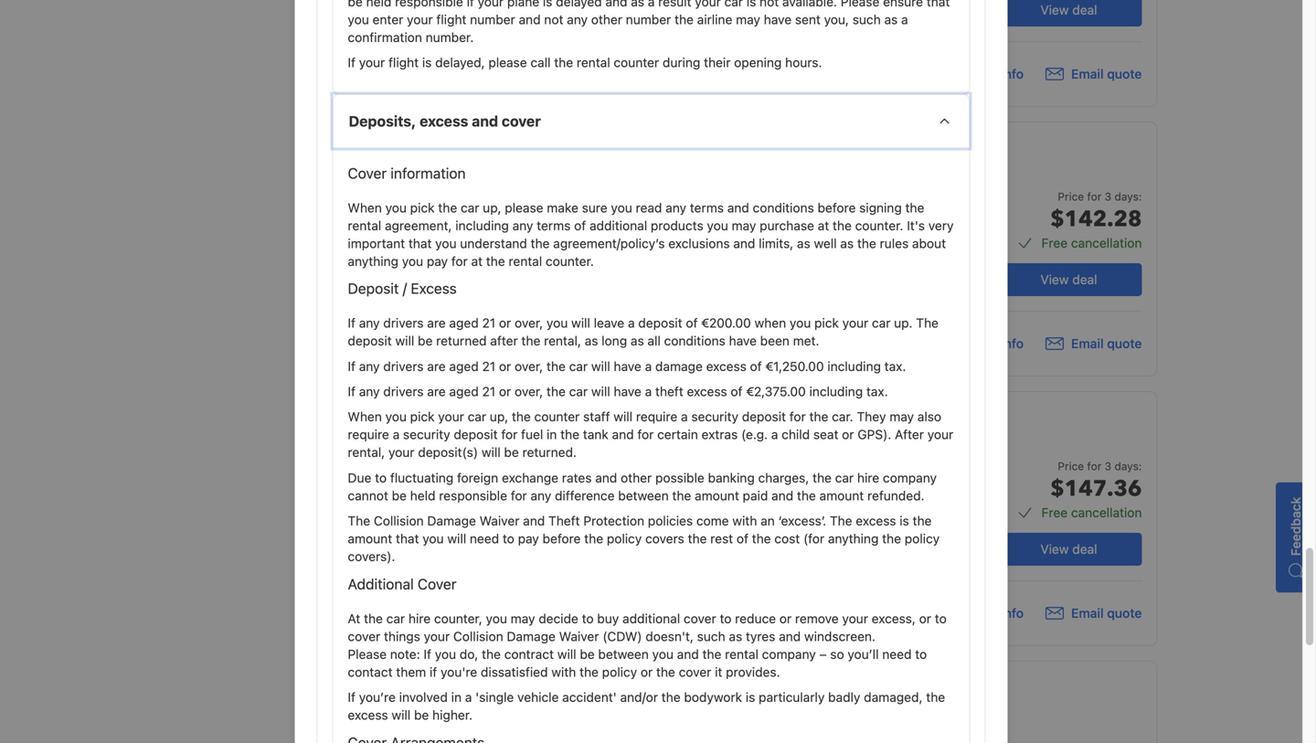 Task type: vqa. For each thing, say whether or not it's contained in the screenshot.
$18.78
no



Task type: locate. For each thing, give the bounding box(es) containing it.
if for if any drivers are aged 21 or over, you will leave a deposit of €200.00 when you pick your car up. the deposit will be returned after the rental, as long as all conditions have been met.
[[348, 315, 356, 331]]

1 when from the top
[[348, 200, 382, 215]]

after
[[490, 333, 518, 348]]

2 vertical spatial important info
[[938, 606, 1024, 621]]

2 important info from the top
[[938, 336, 1024, 351]]

0 vertical spatial at
[[818, 218, 829, 233]]

1 vertical spatial company
[[762, 647, 816, 662]]

amount inside 'the collision damage waiver and theft protection policies come with an 'excess'. the excess is the amount that you will need to pay before the policy covers the rest of the cost (for anything the policy covers).'
[[348, 531, 392, 546]]

you down held in the left of the page
[[423, 531, 444, 546]]

view deal for $142.28
[[1041, 272, 1097, 287]]

collision inside the at the car hire counter, you may decide to buy additional cover to reduce or remove your excess, or to cover things your collision damage waiver (cdw) doesn't, such as tyres and windscreen. please note: if you do, the contract will be between you and the rental company – so you'll need to contact them if you're dissatisfied with the policy or the cover it provides.
[[453, 629, 503, 644]]

conditions inside if any drivers are aged 21 or over, you will leave a deposit of €200.00 when you pick your car up. the deposit will be returned after the rental, as long as all conditions have been met.
[[664, 333, 726, 348]]

car up the things
[[386, 611, 405, 626]]

your down counter,
[[424, 629, 450, 644]]

before down theft
[[543, 531, 581, 546]]

1 view deal from the top
[[1041, 2, 1097, 17]]

car left up.
[[872, 315, 891, 331]]

deposits, excess and cover button
[[333, 94, 969, 147]]

2 view deal from the top
[[1041, 272, 1097, 287]]

2 email quote button from the top
[[1046, 335, 1142, 353]]

counter. down agreement/policy's
[[546, 254, 594, 269]]

company
[[883, 470, 937, 485], [762, 647, 816, 662]]

if inside if any drivers are aged 21 or over, you will leave a deposit of €200.00 when you pick your car up. the deposit will be returned after the rental, as long as all conditions have been met.
[[348, 315, 356, 331]]

1 info from the top
[[1001, 66, 1024, 81]]

2 unlimited mileage from the top
[[688, 500, 794, 515]]

collision down held in the left of the page
[[374, 513, 424, 528]]

important info for 3rd important info "button" from the bottom
[[938, 66, 1024, 81]]

such
[[697, 629, 725, 644]]

when
[[348, 200, 382, 215], [348, 409, 382, 424]]

0 horizontal spatial rental,
[[348, 445, 385, 460]]

1 unlimited from the top
[[688, 230, 744, 245]]

anything down "important"
[[348, 254, 399, 269]]

cover up please
[[348, 629, 380, 644]]

cover
[[348, 164, 387, 182], [418, 575, 457, 593]]

to left "buy"
[[582, 611, 594, 626]]

2 view deal button from the top
[[996, 263, 1142, 296]]

or
[[802, 144, 813, 156], [499, 315, 511, 331], [499, 359, 511, 374], [499, 384, 511, 399], [805, 413, 816, 426], [842, 427, 854, 442], [780, 611, 792, 626], [919, 611, 931, 626], [641, 665, 653, 680], [859, 683, 870, 696]]

other
[[621, 470, 652, 485]]

important
[[938, 66, 998, 81], [938, 336, 998, 351], [938, 606, 998, 621]]

between
[[618, 488, 669, 503], [598, 647, 649, 662]]

free for $142.28
[[1042, 235, 1068, 250]]

large for $147.36
[[697, 474, 731, 489]]

will inside if you're involved in a 'single vehicle accident' and/or the bodywork is particularly badly damaged, the excess will be higher.
[[392, 708, 411, 723]]

with up the rome - termini train station
[[733, 513, 757, 528]]

be inside due to fluctuating foreign exchange rates and other possible banking charges, the car hire company cannot be held responsible for any difference between the amount paid and the amount refunded.
[[392, 488, 407, 503]]

up, inside when you pick your car up, the counter staff will require a security deposit for the car. they may also require a security deposit for fuel in the tank and for certain extras (e.g. a child seat or gps). after your rental, your deposit(s) will be returned.
[[490, 409, 508, 424]]

0 vertical spatial important info button
[[913, 65, 1024, 83]]

2 info from the top
[[1001, 336, 1024, 351]]

mileage up train
[[748, 500, 794, 515]]

small up rules
[[859, 204, 891, 219]]

excess down the refunded.
[[856, 513, 896, 528]]

2 mileage from the top
[[748, 500, 794, 515]]

email quote button for $147.36
[[1046, 604, 1142, 622]]

1 small bag for $147.36
[[849, 474, 917, 489]]

0 horizontal spatial require
[[348, 427, 389, 442]]

'single
[[475, 690, 514, 705]]

1 small from the top
[[859, 204, 891, 219]]

supplied by key'n go by goldcar image
[[506, 60, 563, 88]]

to inside due to fluctuating foreign exchange rates and other possible banking charges, the car hire company cannot be held responsible for any difference between the amount paid and the amount refunded.
[[375, 470, 387, 485]]

1 vertical spatial require
[[348, 427, 389, 442]]

your left up.
[[843, 315, 869, 331]]

for up $147.36
[[1087, 460, 1102, 473]]

cancellation for $147.36
[[1071, 505, 1142, 520]]

have for damage
[[614, 359, 642, 374]]

0 vertical spatial between
[[618, 488, 669, 503]]

the
[[916, 315, 939, 331], [348, 513, 370, 528], [830, 513, 852, 528]]

your up deposit(s)
[[438, 409, 464, 424]]

fluctuating
[[390, 470, 454, 485]]

€1,250.00
[[765, 359, 824, 374]]

price for $147.36
[[1058, 460, 1084, 473]]

will down decide on the left of page
[[557, 647, 576, 662]]

2 vertical spatial view deal button
[[996, 533, 1142, 566]]

when inside when you pick your car up, the counter staff will require a security deposit for the car. they may also require a security deposit for fuel in the tank and for certain extras (e.g. a child seat or gps). after your rental, your deposit(s) will be returned.
[[348, 409, 382, 424]]

21 inside if any drivers are aged 21 or over, you will leave a deposit of €200.00 when you pick your car up. the deposit will be returned after the rental, as long as all conditions have been met.
[[482, 315, 496, 331]]

1 vertical spatial view deal button
[[996, 263, 1142, 296]]

similar inside intermediate bmw 1 series or similar
[[873, 683, 906, 696]]

pick up deposit(s)
[[410, 409, 435, 424]]

1 vertical spatial may
[[890, 409, 914, 424]]

1 vertical spatial price
[[1058, 460, 1084, 473]]

product card group containing view deal
[[490, 0, 1158, 107]]

need inside 'the collision damage waiver and theft protection policies come with an 'excess'. the excess is the amount that you will need to pay before the policy covers the rest of the cost (for anything the policy covers).'
[[470, 531, 499, 546]]

1 mileage from the top
[[748, 230, 794, 245]]

1 vertical spatial drivers
[[383, 359, 424, 374]]

3 inside price for 3 days: $147.36
[[1105, 460, 1112, 473]]

have up if any drivers are aged 21 or over, the car will have a theft excess of €2,375.00 including tax.
[[614, 359, 642, 374]]

in inside when you pick your car up, the counter staff will require a security deposit for the car. they may also require a security deposit for fuel in the tank and for certain extras (e.g. a child seat or gps). after your rental, your deposit(s) will be returned.
[[547, 427, 557, 442]]

pick inside when you pick your car up, the counter staff will require a security deposit for the car. they may also require a security deposit for fuel in the tank and for certain extras (e.g. a child seat or gps). after your rental, your deposit(s) will be returned.
[[410, 409, 435, 424]]

of down been
[[750, 359, 762, 374]]

additional inside the at the car hire counter, you may decide to buy additional cover to reduce or remove your excess, or to cover things your collision damage waiver (cdw) doesn't, such as tyres and windscreen. please note: if you do, the contract will be between you and the rental company – so you'll need to contact them if you're dissatisfied with the policy or the cover it provides.
[[623, 611, 680, 626]]

responsible
[[439, 488, 507, 503]]

1 horizontal spatial rental,
[[544, 333, 581, 348]]

1 vertical spatial have
[[614, 359, 642, 374]]

2 when from the top
[[348, 409, 382, 424]]

0 vertical spatial unlimited mileage
[[688, 230, 794, 245]]

damage down responsible
[[427, 513, 476, 528]]

pay inside 'the collision damage waiver and theft protection policies come with an 'excess'. the excess is the amount that you will need to pay before the policy covers the rest of the cost (for anything the policy covers).'
[[518, 531, 539, 546]]

terms up products
[[690, 200, 724, 215]]

rental inside the at the car hire counter, you may decide to buy additional cover to reduce or remove your excess, or to cover things your collision damage waiver (cdw) doesn't, such as tyres and windscreen. please note: if you do, the contract will be between you and the rental company – so you'll need to contact them if you're dissatisfied with the policy or the cover it provides.
[[725, 647, 759, 662]]

1 view from the top
[[1041, 2, 1069, 17]]

1 large bag up come on the bottom
[[688, 474, 757, 489]]

bag
[[734, 204, 757, 219], [894, 204, 917, 219], [734, 474, 757, 489], [894, 474, 917, 489]]

if for if your flight is delayed, please call the rental counter during their opening hours.
[[348, 55, 356, 70]]

aged
[[449, 315, 479, 331], [449, 359, 479, 374], [449, 384, 479, 399]]

for up $142.28
[[1087, 190, 1102, 203]]

3 over, from the top
[[515, 384, 543, 399]]

product card group
[[490, 0, 1158, 107], [490, 122, 1158, 377], [490, 391, 1158, 646], [490, 661, 1158, 743]]

pay
[[427, 254, 448, 269], [518, 531, 539, 546]]

1 horizontal spatial is
[[746, 690, 755, 705]]

rental
[[577, 55, 610, 70], [348, 218, 381, 233], [509, 254, 542, 269], [725, 647, 759, 662]]

cover
[[502, 112, 541, 130], [684, 611, 716, 626], [348, 629, 380, 644], [679, 665, 712, 680]]

price inside price for 3 days: $142.28
[[1058, 190, 1084, 203]]

0 vertical spatial when
[[348, 200, 382, 215]]

conditions up purchase
[[753, 200, 814, 215]]

rome
[[666, 531, 701, 546]]

1 vertical spatial conditions
[[664, 333, 726, 348]]

1 small bag for $142.28
[[849, 204, 917, 219]]

1 deal from the top
[[1073, 2, 1097, 17]]

pick inside if any drivers are aged 21 or over, you will leave a deposit of €200.00 when you pick your car up. the deposit will be returned after the rental, as long as all conditions have been met.
[[815, 315, 839, 331]]

cost
[[775, 531, 800, 546]]

2 email from the top
[[1071, 336, 1104, 351]]

deposits, excess and cover
[[349, 112, 541, 130]]

product card group containing $147.36
[[490, 391, 1158, 646]]

cancellation down $142.28
[[1071, 235, 1142, 250]]

free cancellation for $147.36
[[1042, 505, 1142, 520]]

sure
[[582, 200, 608, 215]]

any inside if any drivers are aged 21 or over, you will leave a deposit of €200.00 when you pick your car up. the deposit will be returned after the rental, as long as all conditions have been met.
[[359, 315, 380, 331]]

charges,
[[758, 470, 809, 485]]

pick inside when you pick the car up, please make sure you read any terms and conditions before signing the rental agreement, including any terms of additional products you may purchase at the counter. it's very important that you understand the agreement/policy's exclusions and limits, as well as the rules about anything you pay for at the rental counter.
[[410, 200, 435, 215]]

1 1 large bag from the top
[[688, 204, 757, 219]]

including for if any drivers are aged 21 or over, the car will have a damage excess of €1,250.00 including tax.
[[828, 359, 881, 374]]

large for $142.28
[[697, 204, 731, 219]]

important info
[[938, 66, 1024, 81], [938, 336, 1024, 351], [938, 606, 1024, 621]]

3 quote from the top
[[1107, 606, 1142, 621]]

cancellation for $142.28
[[1071, 235, 1142, 250]]

2 over, from the top
[[515, 359, 543, 374]]

mileage for $142.28
[[748, 230, 794, 245]]

please left the make on the left
[[505, 200, 543, 215]]

suv
[[666, 407, 703, 432]]

days: up $147.36
[[1115, 460, 1142, 473]]

2 vertical spatial 21
[[482, 384, 496, 399]]

0 horizontal spatial may
[[511, 611, 535, 626]]

up, inside when you pick the car up, please make sure you read any terms and conditions before signing the rental agreement, including any terms of additional products you may purchase at the counter. it's very important that you understand the agreement/policy's exclusions and limits, as well as the rules about anything you pay for at the rental counter.
[[483, 200, 501, 215]]

pay down exchange
[[518, 531, 539, 546]]

windscreen.
[[804, 629, 876, 644]]

3 for $147.36
[[1105, 460, 1112, 473]]

policy down the refunded.
[[905, 531, 940, 546]]

view for $147.36
[[1041, 542, 1069, 557]]

rental,
[[544, 333, 581, 348], [348, 445, 385, 460]]

that down agreement,
[[409, 236, 432, 251]]

3 email from the top
[[1071, 606, 1104, 621]]

days: inside price for 3 days: $147.36
[[1115, 460, 1142, 473]]

if
[[430, 665, 437, 680]]

of down sure
[[574, 218, 586, 233]]

2 vertical spatial including
[[809, 384, 863, 399]]

when for when you pick the car up, please make sure you read any terms and conditions before signing the rental agreement, including any terms of additional products you may purchase at the counter. it's very important that you understand the agreement/policy's exclusions and limits, as well as the rules about anything you pay for at the rental counter.
[[348, 200, 382, 215]]

2 vertical spatial email quote button
[[1046, 604, 1142, 622]]

/
[[403, 280, 407, 297]]

pick up agreement,
[[410, 200, 435, 215]]

1 days: from the top
[[1115, 190, 1142, 203]]

at down understand
[[471, 254, 483, 269]]

21 for if any drivers are aged 21 or over, the car will have a damage excess of €1,250.00 including tax.
[[482, 359, 496, 374]]

0 vertical spatial anything
[[348, 254, 399, 269]]

view
[[1041, 2, 1069, 17], [1041, 272, 1069, 287], [1041, 542, 1069, 557]]

anything inside 'the collision damage waiver and theft protection policies come with an 'excess'. the excess is the amount that you will need to pay before the policy covers the rest of the cost (for anything the policy covers).'
[[828, 531, 879, 546]]

(e.g.
[[741, 427, 768, 442]]

1 horizontal spatial collision
[[453, 629, 503, 644]]

car up deposit(s)
[[468, 409, 486, 424]]

between down "other"
[[618, 488, 669, 503]]

as left well
[[797, 236, 811, 251]]

2 aged from the top
[[449, 359, 479, 374]]

will down involved
[[392, 708, 411, 723]]

1 free from the top
[[1042, 235, 1068, 250]]

1 vertical spatial similar
[[819, 413, 852, 426]]

all
[[648, 333, 661, 348]]

1 vertical spatial waiver
[[559, 629, 599, 644]]

additional up agreement/policy's
[[590, 218, 647, 233]]

1 vertical spatial 21
[[482, 359, 496, 374]]

1 vertical spatial tax.
[[867, 384, 888, 399]]

0 vertical spatial important
[[938, 66, 998, 81]]

3 21 from the top
[[482, 384, 496, 399]]

rest
[[710, 531, 733, 546]]

supplied by avis image
[[506, 330, 563, 357]]

3 view deal from the top
[[1041, 542, 1097, 557]]

it's
[[907, 218, 925, 233]]

0 vertical spatial rental,
[[544, 333, 581, 348]]

anything
[[348, 254, 399, 269], [828, 531, 879, 546]]

1 vertical spatial email
[[1071, 336, 1104, 351]]

between down (cdw)
[[598, 647, 649, 662]]

and left theft
[[523, 513, 545, 528]]

deposit up deposit(s)
[[454, 427, 498, 442]]

3 drivers from the top
[[383, 384, 424, 399]]

intermediate
[[666, 676, 781, 702]]

at
[[818, 218, 829, 233], [471, 254, 483, 269]]

0 vertical spatial terms
[[690, 200, 724, 215]]

large
[[697, 204, 731, 219], [697, 474, 731, 489]]

if for if any drivers are aged 21 or over, the car will have a theft excess of €2,375.00 including tax.
[[348, 384, 356, 399]]

and inside when you pick your car up, the counter staff will require a security deposit for the car. they may also require a security deposit for fuel in the tank and for certain extras (e.g. a child seat or gps). after your rental, your deposit(s) will be returned.
[[612, 427, 634, 442]]

or inside if any drivers are aged 21 or over, you will leave a deposit of €200.00 when you pick your car up. the deposit will be returned after the rental, as long as all conditions have been met.
[[499, 315, 511, 331]]

mileage
[[748, 230, 794, 245], [748, 500, 794, 515]]

1 horizontal spatial amount
[[695, 488, 739, 503]]

if inside the at the car hire counter, you may decide to buy additional cover to reduce or remove your excess, or to cover things your collision damage waiver (cdw) doesn't, such as tyres and windscreen. please note: if you do, the contract will be between you and the rental company – so you'll need to contact them if you're dissatisfied with the policy or the cover it provides.
[[424, 647, 431, 662]]

0 horizontal spatial before
[[543, 531, 581, 546]]

1 vertical spatial unlimited mileage
[[688, 500, 794, 515]]

covers
[[645, 531, 684, 546]]

1 large bag
[[688, 204, 757, 219], [688, 474, 757, 489]]

unlimited
[[688, 230, 744, 245], [688, 500, 744, 515]]

email quote for $147.36
[[1071, 606, 1142, 621]]

company down tyres
[[762, 647, 816, 662]]

2 product card group from the top
[[490, 122, 1158, 377]]

1 vertical spatial important
[[938, 336, 998, 351]]

car inside due to fluctuating foreign exchange rates and other possible banking charges, the car hire company cannot be held responsible for any difference between the amount paid and the amount refunded.
[[835, 470, 854, 485]]

leave
[[594, 315, 625, 331]]

counter,
[[434, 611, 482, 626]]

1 horizontal spatial company
[[883, 470, 937, 485]]

2 unlimited from the top
[[688, 500, 744, 515]]

1 horizontal spatial require
[[636, 409, 678, 424]]

21 for if any drivers are aged 21 or over, you will leave a deposit of €200.00 when you pick your car up. the deposit will be returned after the rental, as long as all conditions have been met.
[[482, 315, 496, 331]]

1 horizontal spatial with
[[733, 513, 757, 528]]

between inside the at the car hire counter, you may decide to buy additional cover to reduce or remove your excess, or to cover things your collision damage waiver (cdw) doesn't, such as tyres and windscreen. please note: if you do, the contract will be between you and the rental company – so you'll need to contact them if you're dissatisfied with the policy or the cover it provides.
[[598, 647, 649, 662]]

1 horizontal spatial hire
[[857, 470, 880, 485]]

3 aged from the top
[[449, 384, 479, 399]]

1 vertical spatial free
[[1042, 505, 1068, 520]]

please left call
[[489, 55, 527, 70]]

is right the flight
[[422, 55, 432, 70]]

1 are from the top
[[427, 315, 446, 331]]

0 vertical spatial have
[[729, 333, 757, 348]]

and right tank
[[612, 427, 634, 442]]

2 cancellation from the top
[[1071, 505, 1142, 520]]

with inside the at the car hire counter, you may decide to buy additional cover to reduce or remove your excess, or to cover things your collision damage waiver (cdw) doesn't, such as tyres and windscreen. please note: if you do, the contract will be between you and the rental company – so you'll need to contact them if you're dissatisfied with the policy or the cover it provides.
[[551, 665, 576, 680]]

1 vertical spatial before
[[543, 531, 581, 546]]

2 email quote from the top
[[1071, 336, 1142, 351]]

returned
[[436, 333, 487, 348]]

for inside price for 3 days: $142.28
[[1087, 190, 1102, 203]]

small for $147.36
[[859, 474, 891, 489]]

price for 3 days: $142.28
[[1051, 190, 1142, 234]]

1 1 small bag from the top
[[849, 204, 917, 219]]

a left theft at the bottom of page
[[645, 384, 652, 399]]

that up additional cover
[[396, 531, 419, 546]]

you up met.
[[790, 315, 811, 331]]

2 3 from the top
[[1105, 460, 1112, 473]]

counter inside when you pick your car up, the counter staff will require a security deposit for the car. they may also require a security deposit for fuel in the tank and for certain extras (e.g. a child seat or gps). after your rental, your deposit(s) will be returned.
[[534, 409, 580, 424]]

amount
[[695, 488, 739, 503], [820, 488, 864, 503], [348, 531, 392, 546]]

(for
[[804, 531, 825, 546]]

product card group containing intermediate
[[490, 661, 1158, 743]]

compact
[[666, 137, 746, 162]]

1 horizontal spatial the
[[830, 513, 852, 528]]

3 up $142.28
[[1105, 190, 1112, 203]]

-
[[704, 531, 710, 546]]

waiver inside the at the car hire counter, you may decide to buy additional cover to reduce or remove your excess, or to cover things your collision damage waiver (cdw) doesn't, such as tyres and windscreen. please note: if you do, the contract will be between you and the rental company – so you'll need to contact them if you're dissatisfied with the policy or the cover it provides.
[[559, 629, 599, 644]]

1 important info from the top
[[938, 66, 1024, 81]]

2 small from the top
[[859, 474, 891, 489]]

termini
[[713, 531, 758, 546]]

1 vertical spatial additional
[[623, 611, 680, 626]]

2 vertical spatial aged
[[449, 384, 479, 399]]

1 vertical spatial with
[[551, 665, 576, 680]]

excess
[[420, 112, 468, 130], [706, 359, 747, 374], [687, 384, 727, 399], [856, 513, 896, 528], [348, 708, 388, 723]]

t-
[[771, 413, 782, 426]]

2 vertical spatial is
[[746, 690, 755, 705]]

counter. down signing
[[855, 218, 904, 233]]

3 email quote button from the top
[[1046, 604, 1142, 622]]

when you pick your car up, the counter staff will require a security deposit for the car. they may also require a security deposit for fuel in the tank and for certain extras (e.g. a child seat or gps). after your rental, your deposit(s) will be returned.
[[348, 409, 954, 460]]

rental, inside if any drivers are aged 21 or over, you will leave a deposit of €200.00 when you pick your car up. the deposit will be returned after the rental, as long as all conditions have been met.
[[544, 333, 581, 348]]

1 horizontal spatial waiver
[[559, 629, 599, 644]]

are inside if any drivers are aged 21 or over, you will leave a deposit of €200.00 when you pick your car up. the deposit will be returned after the rental, as long as all conditions have been met.
[[427, 315, 446, 331]]

when inside when you pick the car up, please make sure you read any terms and conditions before signing the rental agreement, including any terms of additional products you may purchase at the counter. it's very important that you understand the agreement/policy's exclusions and limits, as well as the rules about anything you pay for at the rental counter.
[[348, 200, 382, 215]]

require up certain in the bottom of the page
[[636, 409, 678, 424]]

0 horizontal spatial company
[[762, 647, 816, 662]]

days: for $142.28
[[1115, 190, 1142, 203]]

0 horizontal spatial anything
[[348, 254, 399, 269]]

volkswagen
[[707, 413, 768, 426]]

before up well
[[818, 200, 856, 215]]

of up volkswagen
[[731, 384, 743, 399]]

similar inside suv volkswagen t-roc or similar
[[819, 413, 852, 426]]

important info for important info "button" for $142.28
[[938, 336, 1024, 351]]

view deal for $147.36
[[1041, 542, 1097, 557]]

as
[[797, 236, 811, 251], [840, 236, 854, 251], [585, 333, 598, 348], [631, 333, 644, 348], [729, 629, 742, 644]]

damage inside the at the car hire counter, you may decide to buy additional cover to reduce or remove your excess, or to cover things your collision damage waiver (cdw) doesn't, such as tyres and windscreen. please note: if you do, the contract will be between you and the rental company – so you'll need to contact them if you're dissatisfied with the policy or the cover it provides.
[[507, 629, 556, 644]]

0 horizontal spatial need
[[470, 531, 499, 546]]

2 drivers from the top
[[383, 359, 424, 374]]

2 1 small bag from the top
[[849, 474, 917, 489]]

policy inside the at the car hire counter, you may decide to buy additional cover to reduce or remove your excess, or to cover things your collision damage waiver (cdw) doesn't, such as tyres and windscreen. please note: if you do, the contract will be between you and the rental company – so you'll need to contact them if you're dissatisfied with the policy or the cover it provides.
[[602, 665, 637, 680]]

a down t-
[[771, 427, 778, 442]]

free cancellation
[[1042, 235, 1142, 250], [1042, 505, 1142, 520]]

large up come on the bottom
[[697, 474, 731, 489]]

may left purchase
[[732, 218, 756, 233]]

0 horizontal spatial counter.
[[546, 254, 594, 269]]

3 product card group from the top
[[490, 391, 1158, 646]]

4 product card group from the top
[[490, 661, 1158, 743]]

you up exclusions
[[707, 218, 728, 233]]

1 quote from the top
[[1107, 66, 1142, 81]]

1 vertical spatial cancellation
[[1071, 505, 1142, 520]]

1 vertical spatial terms
[[537, 218, 571, 233]]

0 vertical spatial 3
[[1105, 190, 1112, 203]]

damage inside 'the collision damage waiver and theft protection policies come with an 'excess'. the excess is the amount that you will need to pay before the policy covers the rest of the cost (for anything the policy covers).'
[[427, 513, 476, 528]]

and down delayed,
[[472, 112, 498, 130]]

days: inside price for 3 days: $142.28
[[1115, 190, 1142, 203]]

if for if any drivers are aged 21 or over, the car will have a damage excess of €1,250.00 including tax.
[[348, 359, 356, 374]]

0 vertical spatial additional
[[590, 218, 647, 233]]

3 deal from the top
[[1073, 542, 1097, 557]]

and
[[472, 112, 498, 130], [727, 200, 749, 215], [733, 236, 755, 251], [612, 427, 634, 442], [595, 470, 617, 485], [772, 488, 794, 503], [523, 513, 545, 528], [779, 629, 801, 644], [677, 647, 699, 662]]

when you pick the car up, please make sure you read any terms and conditions before signing the rental agreement, including any terms of additional products you may purchase at the counter. it's very important that you understand the agreement/policy's exclusions and limits, as well as the rules about anything you pay for at the rental counter.
[[348, 200, 954, 269]]

2 view from the top
[[1041, 272, 1069, 287]]

1 horizontal spatial damage
[[507, 629, 556, 644]]

2 21 from the top
[[482, 359, 496, 374]]

1 horizontal spatial in
[[547, 427, 557, 442]]

cover left it
[[679, 665, 712, 680]]

you right counter,
[[486, 611, 507, 626]]

pick up met.
[[815, 315, 839, 331]]

0 vertical spatial 1 large bag
[[688, 204, 757, 219]]

2 price from the top
[[1058, 460, 1084, 473]]

over, inside if any drivers are aged 21 or over, you will leave a deposit of €200.00 when you pick your car up. the deposit will be returned after the rental, as long as all conditions have been met.
[[515, 315, 543, 331]]

1 price from the top
[[1058, 190, 1084, 203]]

damage
[[427, 513, 476, 528], [507, 629, 556, 644]]

when up "important"
[[348, 200, 382, 215]]

2 vertical spatial may
[[511, 611, 535, 626]]

1 email quote from the top
[[1071, 66, 1142, 81]]

waiver
[[480, 513, 520, 528], [559, 629, 599, 644]]

3 info from the top
[[1001, 606, 1024, 621]]

at up well
[[818, 218, 829, 233]]

are for if any drivers are aged 21 or over, the car will have a theft excess of €2,375.00 including tax.
[[427, 384, 446, 399]]

view deal button for $142.28
[[996, 263, 1142, 296]]

1 important info button from the top
[[913, 65, 1024, 83]]

0 horizontal spatial conditions
[[664, 333, 726, 348]]

0 vertical spatial quote
[[1107, 66, 1142, 81]]

3 inside price for 3 days: $142.28
[[1105, 190, 1112, 203]]

collision up do,
[[453, 629, 503, 644]]

1 vertical spatial is
[[900, 513, 909, 528]]

drivers inside if any drivers are aged 21 or over, you will leave a deposit of €200.00 when you pick your car up. the deposit will be returned after the rental, as long as all conditions have been met.
[[383, 315, 424, 331]]

quote for $142.28
[[1107, 336, 1142, 351]]

0 vertical spatial cancellation
[[1071, 235, 1142, 250]]

1 drivers from the top
[[383, 315, 424, 331]]

1 important from the top
[[938, 66, 998, 81]]

3 for $142.28
[[1105, 190, 1112, 203]]

view deal
[[1041, 2, 1097, 17], [1041, 272, 1097, 287], [1041, 542, 1097, 557]]

additional up 'doesn't,'
[[623, 611, 680, 626]]

0 horizontal spatial in
[[451, 690, 462, 705]]

3 are from the top
[[427, 384, 446, 399]]

3 important info button from the top
[[913, 604, 1024, 622]]

for up the child
[[790, 409, 806, 424]]

email quote for $142.28
[[1071, 336, 1142, 351]]

if inside if you're involved in a 'single vehicle accident' and/or the bodywork is particularly badly damaged, the excess will be higher.
[[348, 690, 356, 705]]

to inside 'the collision damage waiver and theft protection policies come with an 'excess'. the excess is the amount that you will need to pay before the policy covers the rest of the cost (for anything the policy covers).'
[[503, 531, 515, 546]]

unlimited left limits,
[[688, 230, 744, 245]]

excess up information at the left of the page
[[420, 112, 468, 130]]

be inside the at the car hire counter, you may decide to buy additional cover to reduce or remove your excess, or to cover things your collision damage waiver (cdw) doesn't, such as tyres and windscreen. please note: if you do, the contract will be between you and the rental company – so you'll need to contact them if you're dissatisfied with the policy or the cover it provides.
[[580, 647, 595, 662]]

involved
[[399, 690, 448, 705]]

1 vertical spatial at
[[471, 254, 483, 269]]

difference
[[555, 488, 615, 503]]

1 free cancellation from the top
[[1042, 235, 1142, 250]]

1 vertical spatial unlimited
[[688, 500, 744, 515]]

aged for if any drivers are aged 21 or over, the car will have a theft excess of €2,375.00 including tax.
[[449, 384, 479, 399]]

0 vertical spatial small
[[859, 204, 891, 219]]

excess,
[[872, 611, 916, 626]]

2 quote from the top
[[1107, 336, 1142, 351]]

free cancellation for $142.28
[[1042, 235, 1142, 250]]

2 free cancellation from the top
[[1042, 505, 1142, 520]]

1 product card group from the top
[[490, 0, 1158, 107]]

1 vertical spatial info
[[1001, 336, 1024, 351]]

2 vertical spatial quote
[[1107, 606, 1142, 621]]

2 are from the top
[[427, 359, 446, 374]]

need inside the at the car hire counter, you may decide to buy additional cover to reduce or remove your excess, or to cover things your collision damage waiver (cdw) doesn't, such as tyres and windscreen. please note: if you do, the contract will be between you and the rental company – so you'll need to contact them if you're dissatisfied with the policy or the cover it provides.
[[882, 647, 912, 662]]

1 aged from the top
[[449, 315, 479, 331]]

email quote
[[1071, 66, 1142, 81], [1071, 336, 1142, 351], [1071, 606, 1142, 621]]

1 cancellation from the top
[[1071, 235, 1142, 250]]

cover inside the deposits, excess and cover 'dropdown button'
[[502, 112, 541, 130]]

0 vertical spatial including
[[455, 218, 509, 233]]

any
[[666, 200, 686, 215], [512, 218, 533, 233], [359, 315, 380, 331], [359, 359, 380, 374], [359, 384, 380, 399], [531, 488, 551, 503]]

hire up the things
[[409, 611, 431, 626]]

your left the flight
[[359, 55, 385, 70]]

damage
[[655, 359, 703, 374]]

a inside if you're involved in a 'single vehicle accident' and/or the bodywork is particularly badly damaged, the excess will be higher.
[[465, 690, 472, 705]]

small for $142.28
[[859, 204, 891, 219]]

a down "all"
[[645, 359, 652, 374]]

aged for if any drivers are aged 21 or over, the car will have a damage excess of €1,250.00 including tax.
[[449, 359, 479, 374]]

0 vertical spatial free cancellation
[[1042, 235, 1142, 250]]

the right up.
[[916, 315, 939, 331]]

you up if
[[435, 647, 456, 662]]

2 important from the top
[[938, 336, 998, 351]]

up, up foreign
[[490, 409, 508, 424]]

1 vertical spatial cover
[[418, 575, 457, 593]]

0 vertical spatial in
[[547, 427, 557, 442]]

including inside when you pick the car up, please make sure you read any terms and conditions before signing the rental agreement, including any terms of additional products you may purchase at the counter. it's very important that you understand the agreement/policy's exclusions and limits, as well as the rules about anything you pay for at the rental counter.
[[455, 218, 509, 233]]

you inside when you pick your car up, the counter staff will require a security deposit for the car. they may also require a security deposit for fuel in the tank and for certain extras (e.g. a child seat or gps). after your rental, your deposit(s) will be returned.
[[385, 409, 407, 424]]

for inside due to fluctuating foreign exchange rates and other possible banking charges, the car hire company cannot be held responsible for any difference between the amount paid and the amount refunded.
[[511, 488, 527, 503]]

info
[[1001, 66, 1024, 81], [1001, 336, 1024, 351], [1001, 606, 1024, 621]]

0 vertical spatial pay
[[427, 254, 448, 269]]

extras
[[702, 427, 738, 442]]

unlimited up rest
[[688, 500, 744, 515]]

2 horizontal spatial the
[[916, 315, 939, 331]]

tax.
[[885, 359, 906, 374], [867, 384, 888, 399]]

held
[[410, 488, 436, 503]]

3 view deal button from the top
[[996, 533, 1142, 566]]

2 large from the top
[[697, 474, 731, 489]]

3 view from the top
[[1041, 542, 1069, 557]]

be
[[418, 333, 433, 348], [504, 445, 519, 460], [392, 488, 407, 503], [580, 647, 595, 662], [414, 708, 429, 723]]

price inside price for 3 days: $147.36
[[1058, 460, 1084, 473]]

to right due
[[375, 470, 387, 485]]

2 vertical spatial have
[[614, 384, 642, 399]]

1 left banking
[[688, 474, 694, 489]]

1 vertical spatial pay
[[518, 531, 539, 546]]

a up higher.
[[465, 690, 472, 705]]

1 large from the top
[[697, 204, 731, 219]]

0 vertical spatial before
[[818, 200, 856, 215]]

2 vertical spatial email
[[1071, 606, 1104, 621]]

0 vertical spatial counter
[[614, 55, 659, 70]]

1 vertical spatial pick
[[815, 315, 839, 331]]

2 days: from the top
[[1115, 460, 1142, 473]]

of right rest
[[737, 531, 749, 546]]

2 free from the top
[[1042, 505, 1068, 520]]

if any drivers are aged 21 or over, you will leave a deposit of €200.00 when you pick your car up. the deposit will be returned after the rental, as long as all conditions have been met.
[[348, 315, 939, 348]]

1 vertical spatial email quote
[[1071, 336, 1142, 351]]

0 vertical spatial over,
[[515, 315, 543, 331]]

quote
[[1107, 66, 1142, 81], [1107, 336, 1142, 351], [1107, 606, 1142, 621]]

1 21 from the top
[[482, 315, 496, 331]]

2 1 large bag from the top
[[688, 474, 757, 489]]

3 email quote from the top
[[1071, 606, 1142, 621]]

2 deal from the top
[[1073, 272, 1097, 287]]

21 for if any drivers are aged 21 or over, the car will have a theft excess of €2,375.00 including tax.
[[482, 384, 496, 399]]

deal for $142.28
[[1073, 272, 1097, 287]]

the down "cannot"
[[348, 513, 370, 528]]

1 vertical spatial free cancellation
[[1042, 505, 1142, 520]]

a up certain in the bottom of the page
[[681, 409, 688, 424]]

tax. up they at the bottom right of page
[[867, 384, 888, 399]]

1 vertical spatial view
[[1041, 272, 1069, 287]]

0 horizontal spatial collision
[[374, 513, 424, 528]]

1 3 from the top
[[1105, 190, 1112, 203]]

1 inside intermediate bmw 1 series or similar
[[815, 683, 821, 696]]

1 over, from the top
[[515, 315, 543, 331]]

bodywork
[[684, 690, 742, 705]]

1 unlimited mileage from the top
[[688, 230, 794, 245]]

1 email quote button from the top
[[1046, 65, 1142, 83]]

unlimited for $142.28
[[688, 230, 744, 245]]

1 vertical spatial deal
[[1073, 272, 1097, 287]]

2 important info button from the top
[[913, 335, 1024, 353]]

product card group containing $142.28
[[490, 122, 1158, 377]]

0 vertical spatial aged
[[449, 315, 479, 331]]

1 vertical spatial collision
[[453, 629, 503, 644]]

and up difference
[[595, 470, 617, 485]]

when for when you pick your car up, the counter staff will require a security deposit for the car. they may also require a security deposit for fuel in the tank and for certain extras (e.g. a child seat or gps). after your rental, your deposit(s) will be returned.
[[348, 409, 382, 424]]

pay up "excess"
[[427, 254, 448, 269]]

1 vertical spatial aged
[[449, 359, 479, 374]]

for down exchange
[[511, 488, 527, 503]]

2 vertical spatial view deal
[[1041, 542, 1097, 557]]

deposit
[[348, 280, 399, 297]]

covers).
[[348, 549, 395, 564]]

0 horizontal spatial pay
[[427, 254, 448, 269]]

drivers for if any drivers are aged 21 or over, you will leave a deposit of €200.00 when you pick your car up. the deposit will be returned after the rental, as long as all conditions have been met.
[[383, 315, 424, 331]]



Task type: describe. For each thing, give the bounding box(es) containing it.
0 vertical spatial is
[[422, 55, 432, 70]]

excess inside if you're involved in a 'single vehicle accident' and/or the bodywork is particularly badly damaged, the excess will be higher.
[[348, 708, 388, 723]]

remove
[[795, 611, 839, 626]]

make
[[547, 200, 579, 215]]

is inside if you're involved in a 'single vehicle accident' and/or the bodywork is particularly badly damaged, the excess will be higher.
[[746, 690, 755, 705]]

your inside if any drivers are aged 21 or over, you will leave a deposit of €200.00 when you pick your car up. the deposit will be returned after the rental, as long as all conditions have been met.
[[843, 315, 869, 331]]

or inside suv volkswagen t-roc or similar
[[805, 413, 816, 426]]

car inside when you pick your car up, the counter staff will require a security deposit for the car. they may also require a security deposit for fuel in the tank and for certain extras (e.g. a child seat or gps). after your rental, your deposit(s) will be returned.
[[468, 409, 486, 424]]

limits,
[[759, 236, 794, 251]]

price for $142.28
[[1058, 190, 1084, 203]]

excess up suv
[[687, 384, 727, 399]]

car up if any drivers are aged 21 or over, the car will have a theft excess of €2,375.00 including tax.
[[569, 359, 588, 374]]

1 left the refunded.
[[849, 474, 855, 489]]

returned.
[[522, 445, 577, 460]]

500x
[[771, 144, 799, 156]]

unlimited for $147.36
[[688, 500, 744, 515]]

signing
[[859, 200, 902, 215]]

of inside if any drivers are aged 21 or over, you will leave a deposit of €200.00 when you pick your car up. the deposit will be returned after the rental, as long as all conditions have been met.
[[686, 315, 698, 331]]

pay inside when you pick the car up, please make sure you read any terms and conditions before signing the rental agreement, including any terms of additional products you may purchase at the counter. it's very important that you understand the agreement/policy's exclusions and limits, as well as the rules about anything you pay for at the rental counter.
[[427, 254, 448, 269]]

1 email from the top
[[1071, 66, 1104, 81]]

for inside when you pick the car up, please make sure you read any terms and conditions before signing the rental agreement, including any terms of additional products you may purchase at the counter. it's very important that you understand the agreement/policy's exclusions and limits, as well as the rules about anything you pay for at the rental counter.
[[451, 254, 468, 269]]

excess
[[411, 280, 457, 297]]

have for theft
[[614, 384, 642, 399]]

will left leave
[[571, 315, 590, 331]]

are for if any drivers are aged 21 or over, the car will have a damage excess of €1,250.00 including tax.
[[427, 359, 446, 374]]

quote for $147.36
[[1107, 606, 1142, 621]]

may inside when you pick your car up, the counter staff will require a security deposit for the car. they may also require a security deposit for fuel in the tank and for certain extras (e.g. a child seat or gps). after your rental, your deposit(s) will be returned.
[[890, 409, 914, 424]]

as right well
[[840, 236, 854, 251]]

accident'
[[562, 690, 617, 705]]

will down if any drivers are aged 21 or over, the car will have a theft excess of €2,375.00 including tax.
[[614, 409, 633, 424]]

dissatisfied
[[481, 665, 548, 680]]

0 vertical spatial security
[[691, 409, 739, 424]]

at
[[348, 611, 360, 626]]

and/or
[[620, 690, 658, 705]]

your up windscreen.
[[842, 611, 868, 626]]

hire inside the at the car hire counter, you may decide to buy additional cover to reduce or remove your excess, or to cover things your collision damage waiver (cdw) doesn't, such as tyres and windscreen. please note: if you do, the contract will be between you and the rental company – so you'll need to contact them if you're dissatisfied with the policy or the cover it provides.
[[409, 611, 431, 626]]

understand
[[460, 236, 527, 251]]

bmw
[[785, 683, 812, 696]]

the inside if any drivers are aged 21 or over, you will leave a deposit of €200.00 when you pick your car up. the deposit will be returned after the rental, as long as all conditions have been met.
[[521, 333, 541, 348]]

and right tyres
[[779, 629, 801, 644]]

to down excess,
[[915, 647, 927, 662]]

have inside if any drivers are aged 21 or over, you will leave a deposit of €200.00 when you pick your car up. the deposit will be returned after the rental, as long as all conditions have been met.
[[729, 333, 757, 348]]

that inside when you pick the car up, please make sure you read any terms and conditions before signing the rental agreement, including any terms of additional products you may purchase at the counter. it's very important that you understand the agreement/policy's exclusions and limits, as well as the rules about anything you pay for at the rental counter.
[[409, 236, 432, 251]]

feedback button
[[1276, 482, 1316, 592]]

car inside if any drivers are aged 21 or over, you will leave a deposit of €200.00 when you pick your car up. the deposit will be returned after the rental, as long as all conditions have been met.
[[872, 315, 891, 331]]

including for if any drivers are aged 21 or over, the car will have a theft excess of €2,375.00 including tax.
[[809, 384, 863, 399]]

you left leave
[[547, 315, 568, 331]]

1 vertical spatial security
[[403, 427, 450, 442]]

may inside the at the car hire counter, you may decide to buy additional cover to reduce or remove your excess, or to cover things your collision damage waiver (cdw) doesn't, such as tyres and windscreen. please note: if you do, the contract will be between you and the rental company – so you'll need to contact them if you're dissatisfied with the policy or the cover it provides.
[[511, 611, 535, 626]]

will down /
[[395, 333, 414, 348]]

rental down understand
[[509, 254, 542, 269]]

rates
[[562, 470, 592, 485]]

additional cover
[[348, 575, 457, 593]]

fuel
[[521, 427, 543, 442]]

staff
[[583, 409, 610, 424]]

€200.00
[[701, 315, 751, 331]]

1 left signing
[[849, 204, 855, 219]]

agreement,
[[385, 218, 452, 233]]

be inside if any drivers are aged 21 or over, you will leave a deposit of €200.00 when you pick your car up. the deposit will be returned after the rental, as long as all conditions have been met.
[[418, 333, 433, 348]]

doesn't,
[[646, 629, 694, 644]]

bag down after at the bottom
[[894, 474, 917, 489]]

will inside 'the collision damage waiver and theft protection policies come with an 'excess'. the excess is the amount that you will need to pay before the policy covers the rest of the cost (for anything the policy covers).'
[[447, 531, 466, 546]]

with inside 'the collision damage waiver and theft protection policies come with an 'excess'. the excess is the amount that you will need to pay before the policy covers the rest of the cost (for anything the policy covers).'
[[733, 513, 757, 528]]

as inside the at the car hire counter, you may decide to buy additional cover to reduce or remove your excess, or to cover things your collision damage waiver (cdw) doesn't, such as tyres and windscreen. please note: if you do, the contract will be between you and the rental company – so you'll need to contact them if you're dissatisfied with the policy or the cover it provides.
[[729, 629, 742, 644]]

due to fluctuating foreign exchange rates and other possible banking charges, the car hire company cannot be held responsible for any difference between the amount paid and the amount refunded.
[[348, 470, 937, 503]]

collision inside 'the collision damage waiver and theft protection policies come with an 'excess'. the excess is the amount that you will need to pay before the policy covers the rest of the cost (for anything the policy covers).'
[[374, 513, 424, 528]]

you're
[[359, 690, 396, 705]]

fiat
[[749, 144, 768, 156]]

1 view deal button from the top
[[996, 0, 1142, 27]]

you down 'doesn't,'
[[652, 647, 674, 662]]

hire inside due to fluctuating foreign exchange rates and other possible banking charges, the car hire company cannot be held responsible for any difference between the amount paid and the amount refunded.
[[857, 470, 880, 485]]

car up staff
[[569, 384, 588, 399]]

things
[[384, 629, 420, 644]]

supplied by sixt image
[[506, 600, 563, 627]]

deposit down deposit on the left top
[[348, 333, 392, 348]]

or inside intermediate bmw 1 series or similar
[[859, 683, 870, 696]]

damaged,
[[864, 690, 923, 705]]

bag up rules
[[894, 204, 917, 219]]

deposit up "all"
[[638, 315, 682, 331]]

seat
[[813, 427, 839, 442]]

been
[[760, 333, 790, 348]]

aged for if any drivers are aged 21 or over, you will leave a deposit of €200.00 when you pick your car up. the deposit will be returned after the rental, as long as all conditions have been met.
[[449, 315, 479, 331]]

tax. for if any drivers are aged 21 or over, the car will have a damage excess of €1,250.00 including tax.
[[885, 359, 906, 374]]

0 horizontal spatial the
[[348, 513, 370, 528]]

train
[[761, 531, 791, 546]]

exchange
[[502, 470, 559, 485]]

series
[[824, 683, 856, 696]]

roc
[[782, 413, 802, 426]]

buy
[[597, 611, 619, 626]]

before inside when you pick the car up, please make sure you read any terms and conditions before signing the rental agreement, including any terms of additional products you may purchase at the counter. it's very important that you understand the agreement/policy's exclusions and limits, as well as the rules about anything you pay for at the rental counter.
[[818, 200, 856, 215]]

their
[[704, 55, 731, 70]]

over, for of
[[515, 315, 543, 331]]

an
[[761, 513, 775, 528]]

your down "also"
[[928, 427, 954, 442]]

deal for $147.36
[[1073, 542, 1097, 557]]

up.
[[894, 315, 913, 331]]

–
[[820, 647, 827, 662]]

certain
[[657, 427, 698, 442]]

email for $142.28
[[1071, 336, 1104, 351]]

you up agreement,
[[385, 200, 407, 215]]

long
[[602, 333, 627, 348]]

met.
[[793, 333, 819, 348]]

to up such at the bottom right
[[720, 611, 732, 626]]

theft
[[655, 384, 683, 399]]

they
[[857, 409, 886, 424]]

tax. for if any drivers are aged 21 or over, the car will have a theft excess of €2,375.00 including tax.
[[867, 384, 888, 399]]

over, for theft
[[515, 384, 543, 399]]

if your flight is delayed, please call the rental counter during their opening hours.
[[348, 55, 822, 70]]

rome - termini train station button
[[666, 531, 838, 546]]

deposit up (e.g.
[[742, 409, 786, 424]]

gps).
[[858, 427, 892, 442]]

cover up such at the bottom right
[[684, 611, 716, 626]]

you inside 'the collision damage waiver and theft protection policies come with an 'excess'. the excess is the amount that you will need to pay before the policy covers the rest of the cost (for anything the policy covers).'
[[423, 531, 444, 546]]

1 up exclusions
[[688, 204, 694, 219]]

3 important from the top
[[938, 606, 998, 621]]

banking
[[708, 470, 755, 485]]

3 important info from the top
[[938, 606, 1024, 621]]

of inside 'the collision damage waiver and theft protection policies come with an 'excess'. the excess is the amount that you will need to pay before the policy covers the rest of the cost (for anything the policy covers).'
[[737, 531, 749, 546]]

company inside due to fluctuating foreign exchange rates and other possible banking charges, the car hire company cannot be held responsible for any difference between the amount paid and the amount refunded.
[[883, 470, 937, 485]]

as left long
[[585, 333, 598, 348]]

about
[[912, 236, 946, 251]]

policies
[[648, 513, 693, 528]]

pick for seat
[[410, 409, 435, 424]]

be inside when you pick your car up, the counter staff will require a security deposit for the car. they may also require a security deposit for fuel in the tank and for certain extras (e.g. a child seat or gps). after your rental, your deposit(s) will be returned.
[[504, 445, 519, 460]]

it
[[715, 665, 722, 680]]

as left "all"
[[631, 333, 644, 348]]

and left limits,
[[733, 236, 755, 251]]

any inside due to fluctuating foreign exchange rates and other possible banking charges, the car hire company cannot be held responsible for any difference between the amount paid and the amount refunded.
[[531, 488, 551, 503]]

0 horizontal spatial cover
[[348, 164, 387, 182]]

free for $147.36
[[1042, 505, 1068, 520]]

read
[[636, 200, 662, 215]]

1 horizontal spatial at
[[818, 218, 829, 233]]

please inside when you pick the car up, please make sure you read any terms and conditions before signing the rental agreement, including any terms of additional products you may purchase at the counter. it's very important that you understand the agreement/policy's exclusions and limits, as well as the rules about anything you pay for at the rental counter.
[[505, 200, 543, 215]]

0 vertical spatial require
[[636, 409, 678, 424]]

up, for the
[[490, 409, 508, 424]]

1 large bag for $142.28
[[688, 204, 757, 219]]

be inside if you're involved in a 'single vehicle accident' and/or the bodywork is particularly badly damaged, the excess will be higher.
[[414, 708, 429, 723]]

excess inside 'dropdown button'
[[420, 112, 468, 130]]

intermediate bmw 1 series or similar
[[666, 676, 906, 702]]

a inside if any drivers are aged 21 or over, you will leave a deposit of €200.00 when you pick your car up. the deposit will be returned after the rental, as long as all conditions have been met.
[[628, 315, 635, 331]]

important info button for $142.28
[[913, 335, 1024, 353]]

your up fluctuating
[[389, 445, 415, 460]]

anything inside when you pick the car up, please make sure you read any terms and conditions before signing the rental agreement, including any terms of additional products you may purchase at the counter. it's very important that you understand the agreement/policy's exclusions and limits, as well as the rules about anything you pay for at the rental counter.
[[348, 254, 399, 269]]

email quote button for $142.28
[[1046, 335, 1142, 353]]

of inside when you pick the car up, please make sure you read any terms and conditions before signing the rental agreement, including any terms of additional products you may purchase at the counter. it's very important that you understand the agreement/policy's exclusions and limits, as well as the rules about anything you pay for at the rental counter.
[[574, 218, 586, 233]]

suv volkswagen t-roc or similar
[[666, 407, 852, 432]]

badly
[[828, 690, 861, 705]]

you down agreement,
[[435, 236, 457, 251]]

hours.
[[785, 55, 822, 70]]

0 vertical spatial please
[[489, 55, 527, 70]]

policy down protection
[[607, 531, 642, 546]]

view deal button for $147.36
[[996, 533, 1142, 566]]

are for if any drivers are aged 21 or over, you will leave a deposit of €200.00 when you pick your car up. the deposit will be returned after the rental, as long as all conditions have been met.
[[427, 315, 446, 331]]

info for important info "button" for $142.28
[[1001, 336, 1024, 351]]

drivers for if any drivers are aged 21 or over, the car will have a damage excess of €1,250.00 including tax.
[[383, 359, 424, 374]]

over, for damage
[[515, 359, 543, 374]]

provides.
[[726, 665, 780, 680]]

company inside the at the car hire counter, you may decide to buy additional cover to reduce or remove your excess, or to cover things your collision damage waiver (cdw) doesn't, such as tyres and windscreen. please note: if you do, the contract will be between you and the rental company – so you'll need to contact them if you're dissatisfied with the policy or the cover it provides.
[[762, 647, 816, 662]]

note:
[[390, 647, 420, 662]]

bag left purchase
[[734, 204, 757, 219]]

2 horizontal spatial amount
[[820, 488, 864, 503]]

deposit(s)
[[418, 445, 478, 460]]

that inside 'the collision damage waiver and theft protection policies come with an 'excess'. the excess is the amount that you will need to pay before the policy covers the rest of the cost (for anything the policy covers).'
[[396, 531, 419, 546]]

do,
[[460, 647, 478, 662]]

may inside when you pick the car up, please make sure you read any terms and conditions before signing the rental agreement, including any terms of additional products you may purchase at the counter. it's very important that you understand the agreement/policy's exclusions and limits, as well as the rules about anything you pay for at the rental counter.
[[732, 218, 756, 233]]

the collision damage waiver and theft protection policies come with an 'excess'. the excess is the amount that you will need to pay before the policy covers the rest of the cost (for anything the policy covers).
[[348, 513, 940, 564]]

to right excess,
[[935, 611, 947, 626]]

when
[[755, 315, 786, 331]]

additional inside when you pick the car up, please make sure you read any terms and conditions before signing the rental agreement, including any terms of additional products you may purchase at the counter. it's very important that you understand the agreement/policy's exclusions and limits, as well as the rules about anything you pay for at the rental counter.
[[590, 218, 647, 233]]

bag left charges, at bottom right
[[734, 474, 757, 489]]

tyres
[[746, 629, 775, 644]]

unlimited mileage for $142.28
[[688, 230, 794, 245]]

mileage for $147.36
[[748, 500, 794, 515]]

important for important info "button" for $142.28
[[938, 336, 998, 351]]

and inside 'dropdown button'
[[472, 112, 498, 130]]

possible
[[655, 470, 705, 485]]

for left fuel
[[501, 427, 518, 442]]

similar for intermediate
[[873, 683, 906, 696]]

tank
[[583, 427, 609, 442]]

you'll
[[848, 647, 879, 662]]

agreement/policy's
[[553, 236, 665, 251]]

unlimited mileage for $147.36
[[688, 500, 794, 515]]

them
[[396, 665, 426, 680]]

rome - termini train station
[[666, 531, 838, 546]]

will down long
[[591, 359, 610, 374]]

you up /
[[402, 254, 423, 269]]

car inside the at the car hire counter, you may decide to buy additional cover to reduce or remove your excess, or to cover things your collision damage waiver (cdw) doesn't, such as tyres and windscreen. please note: if you do, the contract will be between you and the rental company – so you'll need to contact them if you're dissatisfied with the policy or the cover it provides.
[[386, 611, 405, 626]]

and inside 'the collision damage waiver and theft protection policies come with an 'excess'. the excess is the amount that you will need to pay before the policy covers the rest of the cost (for anything the policy covers).'
[[523, 513, 545, 528]]

and down 'doesn't,'
[[677, 647, 699, 662]]

days: for $147.36
[[1115, 460, 1142, 473]]

before inside 'the collision damage waiver and theft protection policies come with an 'excess'. the excess is the amount that you will need to pay before the policy covers the rest of the cost (for anything the policy covers).'
[[543, 531, 581, 546]]

1 horizontal spatial counter.
[[855, 218, 904, 233]]

drivers for if any drivers are aged 21 or over, the car will have a theft excess of €2,375.00 including tax.
[[383, 384, 424, 399]]

so
[[830, 647, 844, 662]]

waiver inside 'the collision damage waiver and theft protection policies come with an 'excess'. the excess is the amount that you will need to pay before the policy covers the rest of the cost (for anything the policy covers).'
[[480, 513, 520, 528]]

if for if you're involved in a 'single vehicle accident' and/or the bodywork is particularly badly damaged, the excess will be higher.
[[348, 690, 356, 705]]

info for 3rd important info "button" from the bottom
[[1001, 66, 1024, 81]]

rental right call
[[577, 55, 610, 70]]

1 large bag for $147.36
[[688, 474, 757, 489]]

child
[[782, 427, 810, 442]]

up, for please
[[483, 200, 501, 215]]

conditions inside when you pick the car up, please make sure you read any terms and conditions before signing the rental agreement, including any terms of additional products you may purchase at the counter. it's very important that you understand the agreement/policy's exclusions and limits, as well as the rules about anything you pay for at the rental counter.
[[753, 200, 814, 215]]

and up exclusions
[[727, 200, 749, 215]]

similar inside compact fiat 500x or similar
[[816, 144, 850, 156]]

will inside the at the car hire counter, you may decide to buy additional cover to reduce or remove your excess, or to cover things your collision damage waiver (cdw) doesn't, such as tyres and windscreen. please note: if you do, the contract will be between you and the rental company – so you'll need to contact them if you're dissatisfied with the policy or the cover it provides.
[[557, 647, 576, 662]]

1 vertical spatial counter.
[[546, 254, 594, 269]]

due
[[348, 470, 371, 485]]

1 horizontal spatial counter
[[614, 55, 659, 70]]

rules
[[880, 236, 909, 251]]

pick for you
[[410, 200, 435, 215]]

'excess'.
[[778, 513, 826, 528]]

similar for suv
[[819, 413, 852, 426]]

compact fiat 500x or similar
[[666, 137, 850, 162]]

rental, inside when you pick your car up, the counter staff will require a security deposit for the car. they may also require a security deposit for fuel in the tank and for certain extras (e.g. a child seat or gps). after your rental, your deposit(s) will be returned.
[[348, 445, 385, 460]]

for inside price for 3 days: $147.36
[[1087, 460, 1102, 473]]

flight
[[389, 55, 419, 70]]

will up foreign
[[482, 445, 501, 460]]

call
[[531, 55, 551, 70]]

in inside if you're involved in a 'single vehicle accident' and/or the bodywork is particularly badly damaged, the excess will be higher.
[[451, 690, 462, 705]]

come
[[696, 513, 729, 528]]

excess down €200.00
[[706, 359, 747, 374]]

well
[[814, 236, 837, 251]]

a up fluctuating
[[393, 427, 400, 442]]

excess inside 'the collision damage waiver and theft protection policies come with an 'excess'. the excess is the amount that you will need to pay before the policy covers the rest of the cost (for anything the policy covers).'
[[856, 513, 896, 528]]

important for 3rd important info "button" from the bottom
[[938, 66, 998, 81]]

important info button for $147.36
[[913, 604, 1024, 622]]

car inside when you pick the car up, please make sure you read any terms and conditions before signing the rental agreement, including any terms of additional products you may purchase at the counter. it's very important that you understand the agreement/policy's exclusions and limits, as well as the rules about anything you pay for at the rental counter.
[[461, 200, 479, 215]]

you right sure
[[611, 200, 632, 215]]

the inside if any drivers are aged 21 or over, you will leave a deposit of €200.00 when you pick your car up. the deposit will be returned after the rental, as long as all conditions have been met.
[[916, 315, 939, 331]]

view for $142.28
[[1041, 272, 1069, 287]]

products
[[651, 218, 704, 233]]

for left certain in the bottom of the page
[[638, 427, 654, 442]]

between inside due to fluctuating foreign exchange rates and other possible banking charges, the car hire company cannot be held responsible for any difference between the amount paid and the amount refunded.
[[618, 488, 669, 503]]

€2,375.00
[[746, 384, 806, 399]]

and down charges, at bottom right
[[772, 488, 794, 503]]

rental up "important"
[[348, 218, 381, 233]]

deposit / excess
[[348, 280, 457, 297]]

will up staff
[[591, 384, 610, 399]]

or inside when you pick your car up, the counter staff will require a security deposit for the car. they may also require a security deposit for fuel in the tank and for certain extras (e.g. a child seat or gps). after your rental, your deposit(s) will be returned.
[[842, 427, 854, 442]]

0 horizontal spatial terms
[[537, 218, 571, 233]]

email for $147.36
[[1071, 606, 1104, 621]]

is inside 'the collision damage waiver and theft protection policies come with an 'excess'. the excess is the amount that you will need to pay before the policy covers the rest of the cost (for anything the policy covers).'
[[900, 513, 909, 528]]

or inside compact fiat 500x or similar
[[802, 144, 813, 156]]



